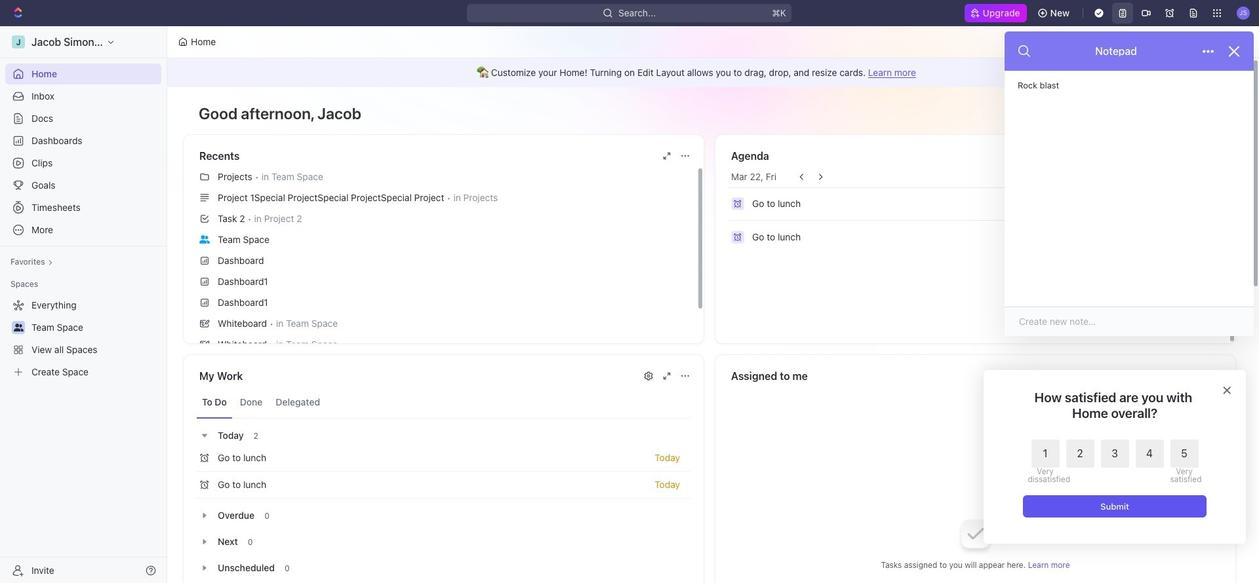 Task type: describe. For each thing, give the bounding box(es) containing it.
jacob simon's workspace, , element
[[12, 35, 25, 49]]

sidebar navigation
[[0, 26, 170, 584]]

user group image
[[13, 324, 23, 332]]

user group image
[[199, 235, 210, 244]]

tree inside sidebar navigation
[[5, 295, 161, 383]]

Create new note… text field
[[1018, 315, 1241, 329]]



Task type: vqa. For each thing, say whether or not it's contained in the screenshot.
alert
yes



Task type: locate. For each thing, give the bounding box(es) containing it.
dialog
[[984, 370, 1246, 544]]

tree
[[5, 295, 161, 383]]

alert
[[167, 58, 1252, 87]]

tab list
[[197, 387, 690, 419]]

option group
[[1028, 440, 1198, 484]]



